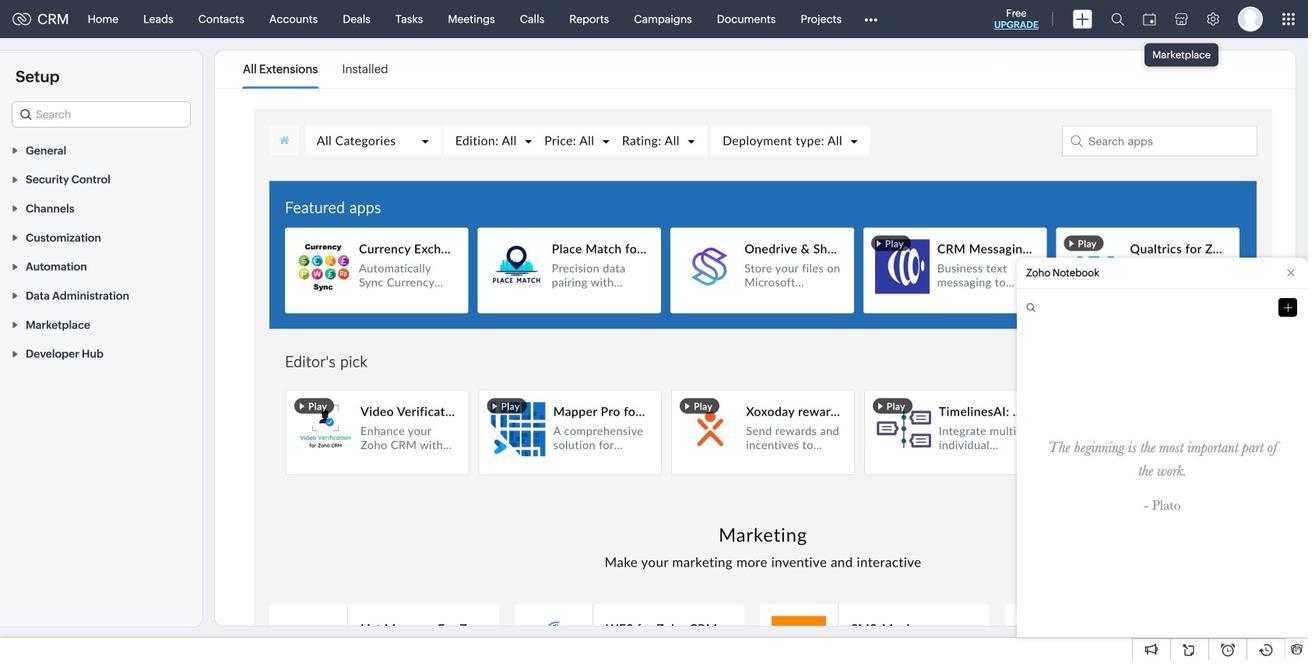 Task type: locate. For each thing, give the bounding box(es) containing it.
search image
[[1111, 12, 1125, 26]]

Other Modules field
[[854, 7, 888, 32]]

None field
[[12, 101, 191, 128]]

create menu image
[[1073, 10, 1093, 28]]

logo image
[[12, 13, 31, 25]]



Task type: vqa. For each thing, say whether or not it's contained in the screenshot.
Create Menu icon
yes



Task type: describe. For each thing, give the bounding box(es) containing it.
profile element
[[1229, 0, 1273, 38]]

search element
[[1102, 0, 1134, 38]]

calendar image
[[1143, 13, 1157, 25]]

create menu element
[[1064, 0, 1102, 38]]

Search text field
[[12, 102, 190, 127]]

profile image
[[1238, 7, 1263, 32]]



